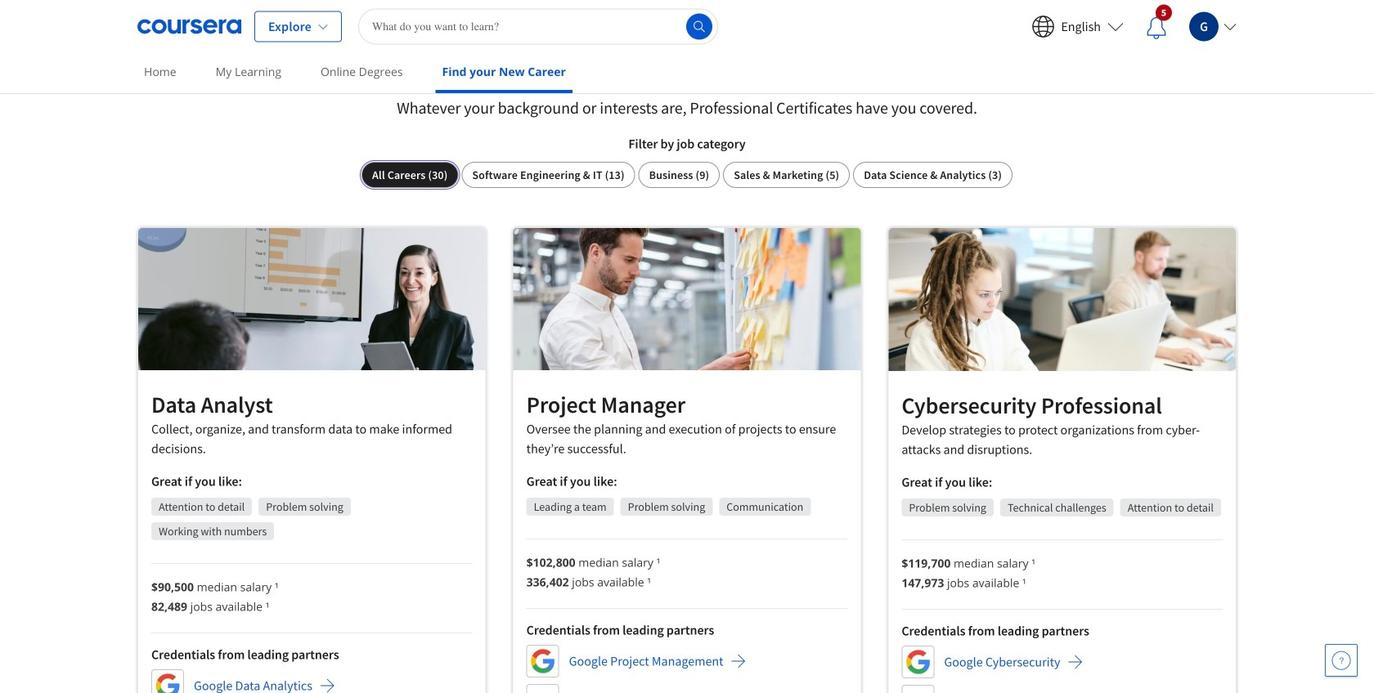 Task type: describe. For each thing, give the bounding box(es) containing it.
coursera image
[[137, 14, 241, 40]]

project manager image
[[514, 228, 861, 371]]



Task type: locate. For each thing, give the bounding box(es) containing it.
option group
[[362, 162, 1013, 188]]

What do you want to learn? text field
[[358, 9, 718, 45]]

None button
[[362, 162, 459, 188], [462, 162, 636, 188], [639, 162, 720, 188], [724, 162, 850, 188], [854, 162, 1013, 188], [362, 162, 459, 188], [462, 162, 636, 188], [639, 162, 720, 188], [724, 162, 850, 188], [854, 162, 1013, 188]]

cybersecurity analyst image
[[889, 228, 1237, 372]]

help center image
[[1332, 651, 1352, 671]]

data analyst image
[[138, 228, 486, 371]]

None search field
[[358, 9, 718, 45]]



Task type: vqa. For each thing, say whether or not it's contained in the screenshot.
IBM Image
no



